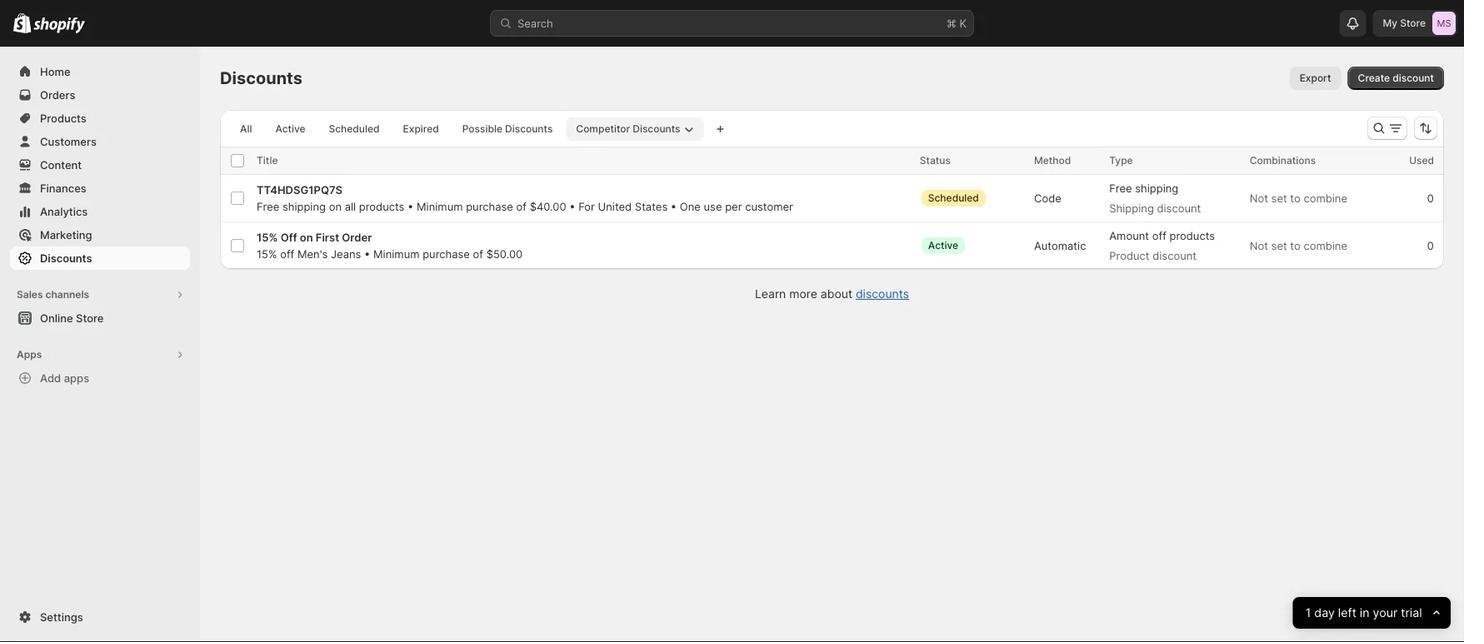 Task type: vqa. For each thing, say whether or not it's contained in the screenshot.
My Store image
yes



Task type: describe. For each thing, give the bounding box(es) containing it.
discount inside button
[[1393, 72, 1434, 84]]

men's
[[298, 248, 328, 260]]

active link
[[265, 118, 316, 141]]

not for amount off products product discount
[[1250, 239, 1269, 252]]

online
[[40, 312, 73, 325]]

type
[[1110, 155, 1133, 167]]

• left the 'for'
[[569, 200, 576, 213]]

more
[[790, 287, 818, 301]]

discounts right possible
[[505, 123, 553, 135]]

export
[[1300, 72, 1332, 84]]

sales channels
[[17, 289, 89, 301]]

learn more about discounts
[[755, 287, 909, 301]]

settings
[[40, 611, 83, 624]]

not set to combine for free shipping shipping discount
[[1250, 192, 1348, 205]]

of inside '15% off on first order 15% off men's jeans • minimum purchase of $50.00'
[[473, 248, 483, 260]]

to for amount off products product discount
[[1291, 239, 1301, 252]]

shopify image
[[34, 17, 85, 34]]

orders link
[[10, 83, 190, 107]]

analytics link
[[10, 200, 190, 223]]

for
[[579, 200, 595, 213]]

your
[[1373, 606, 1398, 621]]

channels
[[45, 289, 89, 301]]

marketing link
[[10, 223, 190, 247]]

sales
[[17, 289, 43, 301]]

combinations
[[1250, 155, 1316, 167]]

all
[[345, 200, 356, 213]]

on for first
[[300, 231, 313, 244]]

customer
[[745, 200, 793, 213]]

active inside tab list
[[275, 123, 306, 135]]

add apps
[[40, 372, 89, 385]]

apps
[[64, 372, 89, 385]]

0 vertical spatial purchase
[[466, 200, 513, 213]]

off inside amount off products product discount
[[1152, 229, 1167, 242]]

code
[[1034, 192, 1062, 205]]

products link
[[10, 107, 190, 130]]

settings link
[[10, 606, 190, 629]]

content
[[40, 158, 82, 171]]

set for amount off products product discount
[[1272, 239, 1287, 252]]

amount off products product discount
[[1110, 229, 1215, 262]]

2 15% from the top
[[257, 248, 277, 260]]

online store
[[40, 312, 104, 325]]

orders
[[40, 88, 75, 101]]

1 horizontal spatial of
[[516, 200, 527, 213]]

my store image
[[1433, 12, 1456, 35]]

not for free shipping shipping discount
[[1250, 192, 1269, 205]]

product
[[1110, 249, 1150, 262]]

sales channels button
[[10, 283, 190, 307]]

purchase inside '15% off on first order 15% off men's jeans • minimum purchase of $50.00'
[[423, 248, 470, 260]]

learn
[[755, 287, 786, 301]]

shipping for on
[[283, 200, 326, 213]]

title button
[[257, 153, 295, 169]]

1 day left in your trial
[[1306, 606, 1423, 621]]

analytics
[[40, 205, 88, 218]]

store for online store
[[76, 312, 104, 325]]

active inside dropdown button
[[928, 240, 959, 252]]

day
[[1315, 606, 1335, 621]]

on for all
[[329, 200, 342, 213]]

• inside '15% off on first order 15% off men's jeans • minimum purchase of $50.00'
[[364, 248, 370, 260]]

$50.00
[[486, 248, 523, 260]]

search
[[518, 17, 553, 30]]

used
[[1410, 155, 1434, 167]]

free for free shipping shipping discount
[[1110, 182, 1132, 195]]

k
[[960, 17, 967, 30]]

online store button
[[0, 307, 200, 330]]

discounts inside dropdown button
[[633, 123, 681, 135]]

title
[[257, 155, 278, 167]]

0 vertical spatial minimum
[[417, 200, 463, 213]]

discounts link
[[10, 247, 190, 270]]

discount inside amount off products product discount
[[1153, 249, 1197, 262]]

one
[[680, 200, 701, 213]]

discounts down marketing
[[40, 252, 92, 265]]

my store
[[1383, 17, 1426, 29]]

tt4hdsg1pq7s
[[257, 183, 343, 196]]

⌘ k
[[947, 17, 967, 30]]

0 for amount off products product discount
[[1427, 239, 1434, 252]]

products inside amount off products product discount
[[1170, 229, 1215, 242]]

tab list containing all
[[227, 117, 707, 141]]

used button
[[1410, 153, 1451, 169]]

about
[[821, 287, 853, 301]]

left
[[1339, 606, 1357, 621]]

possible discounts link
[[452, 118, 563, 141]]

home link
[[10, 60, 190, 83]]

apps button
[[10, 343, 190, 367]]

shopify image
[[13, 13, 31, 33]]

united
[[598, 200, 632, 213]]

discount inside free shipping shipping discount
[[1157, 202, 1201, 215]]

all
[[240, 123, 252, 135]]



Task type: locate. For each thing, give the bounding box(es) containing it.
expired
[[403, 123, 439, 135]]

free shipping on all products • minimum purchase of $40.00 • for united states • one use per customer
[[257, 200, 793, 213]]

0 vertical spatial 15%
[[257, 231, 278, 244]]

scheduled right active link
[[329, 123, 380, 135]]

shipping inside free shipping shipping discount
[[1135, 182, 1179, 195]]

home
[[40, 65, 71, 78]]

0 vertical spatial active
[[275, 123, 306, 135]]

0 vertical spatial scheduled
[[329, 123, 380, 135]]

0 horizontal spatial active
[[275, 123, 306, 135]]

0 horizontal spatial of
[[473, 248, 483, 260]]

0 horizontal spatial on
[[300, 231, 313, 244]]

0 vertical spatial not
[[1250, 192, 1269, 205]]

1 horizontal spatial on
[[329, 200, 342, 213]]

shipping down tt4hdsg1pq7s
[[283, 200, 326, 213]]

minimum inside '15% off on first order 15% off men's jeans • minimum purchase of $50.00'
[[373, 248, 420, 260]]

discount right create
[[1393, 72, 1434, 84]]

1 vertical spatial purchase
[[423, 248, 470, 260]]

per
[[725, 200, 742, 213]]

scheduled down status at the right of the page
[[928, 192, 979, 204]]

0 horizontal spatial free
[[257, 200, 279, 213]]

products
[[359, 200, 405, 213], [1170, 229, 1215, 242]]

discounts
[[220, 68, 303, 88], [505, 123, 553, 135], [633, 123, 681, 135], [40, 252, 92, 265]]

not set to combine for amount off products product discount
[[1250, 239, 1348, 252]]

off
[[281, 231, 297, 244]]

$40.00
[[530, 200, 566, 213]]

1 vertical spatial discount
[[1157, 202, 1201, 215]]

1 combine from the top
[[1304, 192, 1348, 205]]

store right my
[[1400, 17, 1426, 29]]

on
[[329, 200, 342, 213], [300, 231, 313, 244]]

1 vertical spatial on
[[300, 231, 313, 244]]

0 vertical spatial free
[[1110, 182, 1132, 195]]

finances link
[[10, 177, 190, 200]]

0 horizontal spatial shipping
[[283, 200, 326, 213]]

free inside free shipping shipping discount
[[1110, 182, 1132, 195]]

free down tt4hdsg1pq7s
[[257, 200, 279, 213]]

15% left "off"
[[257, 231, 278, 244]]

all link
[[230, 118, 262, 141]]

• left one
[[671, 200, 677, 213]]

0 vertical spatial set
[[1272, 192, 1287, 205]]

•
[[408, 200, 414, 213], [569, 200, 576, 213], [671, 200, 677, 213], [364, 248, 370, 260]]

apps
[[17, 349, 42, 361]]

shipping up shipping on the right top of page
[[1135, 182, 1179, 195]]

0 vertical spatial products
[[359, 200, 405, 213]]

purchase up $50.00
[[466, 200, 513, 213]]

discount
[[1393, 72, 1434, 84], [1157, 202, 1201, 215], [1153, 249, 1197, 262]]

trial
[[1402, 606, 1423, 621]]

15%
[[257, 231, 278, 244], [257, 248, 277, 260]]

1 vertical spatial combine
[[1304, 239, 1348, 252]]

1
[[1306, 606, 1312, 621]]

1 vertical spatial set
[[1272, 239, 1287, 252]]

minimum up '15% off on first order 15% off men's jeans • minimum purchase of $50.00'
[[417, 200, 463, 213]]

create discount button
[[1348, 67, 1444, 90]]

1 not set to combine from the top
[[1250, 192, 1348, 205]]

0 vertical spatial on
[[329, 200, 342, 213]]

0 vertical spatial not set to combine
[[1250, 192, 1348, 205]]

on right "off"
[[300, 231, 313, 244]]

on inside '15% off on first order 15% off men's jeans • minimum purchase of $50.00'
[[300, 231, 313, 244]]

competitor discounts button
[[566, 118, 704, 141]]

combine for amount off products product discount
[[1304, 239, 1348, 252]]

of left $40.00
[[516, 200, 527, 213]]

customers
[[40, 135, 97, 148]]

free shipping shipping discount
[[1110, 182, 1201, 215]]

not
[[1250, 192, 1269, 205], [1250, 239, 1269, 252]]

finances
[[40, 182, 87, 195]]

1 vertical spatial active
[[928, 240, 959, 252]]

0 horizontal spatial products
[[359, 200, 405, 213]]

2 vertical spatial discount
[[1153, 249, 1197, 262]]

1 vertical spatial scheduled
[[928, 192, 979, 204]]

1 vertical spatial of
[[473, 248, 483, 260]]

of left $50.00
[[473, 248, 483, 260]]

add apps button
[[10, 367, 190, 390]]

2 to from the top
[[1291, 239, 1301, 252]]

free
[[1110, 182, 1132, 195], [257, 200, 279, 213]]

add
[[40, 372, 61, 385]]

1 0 from the top
[[1427, 192, 1434, 205]]

0 vertical spatial discount
[[1393, 72, 1434, 84]]

store down sales channels button
[[76, 312, 104, 325]]

set
[[1272, 192, 1287, 205], [1272, 239, 1287, 252]]

1 horizontal spatial store
[[1400, 17, 1426, 29]]

minimum right jeans
[[373, 248, 420, 260]]

1 vertical spatial not set to combine
[[1250, 239, 1348, 252]]

scheduled link
[[319, 118, 390, 141]]

marketing
[[40, 228, 92, 241]]

discounts
[[856, 287, 909, 301]]

1 set from the top
[[1272, 192, 1287, 205]]

shipping for shipping
[[1135, 182, 1179, 195]]

on left all
[[329, 200, 342, 213]]

products down free shipping shipping discount
[[1170, 229, 1215, 242]]

0 vertical spatial combine
[[1304, 192, 1348, 205]]

use
[[704, 200, 722, 213]]

• up '15% off on first order 15% off men's jeans • minimum purchase of $50.00'
[[408, 200, 414, 213]]

customers link
[[10, 130, 190, 153]]

1 to from the top
[[1291, 192, 1301, 205]]

shipping
[[1110, 202, 1154, 215]]

0 for free shipping shipping discount
[[1427, 192, 1434, 205]]

2 not from the top
[[1250, 239, 1269, 252]]

2 not set to combine from the top
[[1250, 239, 1348, 252]]

15% off on first order 15% off men's jeans • minimum purchase of $50.00
[[257, 231, 523, 260]]

store for my store
[[1400, 17, 1426, 29]]

1 vertical spatial not
[[1250, 239, 1269, 252]]

scheduled inside tab list
[[329, 123, 380, 135]]

⌘
[[947, 17, 957, 30]]

minimum
[[417, 200, 463, 213], [373, 248, 420, 260]]

combine for free shipping shipping discount
[[1304, 192, 1348, 205]]

0 vertical spatial off
[[1152, 229, 1167, 242]]

status
[[920, 155, 951, 167]]

amount
[[1110, 229, 1149, 242]]

1 vertical spatial 0
[[1427, 239, 1434, 252]]

0 horizontal spatial store
[[76, 312, 104, 325]]

off inside '15% off on first order 15% off men's jeans • minimum purchase of $50.00'
[[280, 248, 294, 260]]

store inside button
[[76, 312, 104, 325]]

my
[[1383, 17, 1398, 29]]

purchase left $50.00
[[423, 248, 470, 260]]

active down scheduled dropdown button
[[928, 240, 959, 252]]

products
[[40, 112, 87, 125]]

0 vertical spatial to
[[1291, 192, 1301, 205]]

1 vertical spatial minimum
[[373, 248, 420, 260]]

first
[[316, 231, 339, 244]]

0 horizontal spatial scheduled
[[329, 123, 380, 135]]

1 vertical spatial off
[[280, 248, 294, 260]]

1 horizontal spatial scheduled
[[928, 192, 979, 204]]

set for free shipping shipping discount
[[1272, 192, 1287, 205]]

1 vertical spatial shipping
[[283, 200, 326, 213]]

1 horizontal spatial active
[[928, 240, 959, 252]]

of
[[516, 200, 527, 213], [473, 248, 483, 260]]

15% left men's
[[257, 248, 277, 260]]

1 vertical spatial store
[[76, 312, 104, 325]]

discount up amount off products product discount
[[1157, 202, 1201, 215]]

1 vertical spatial products
[[1170, 229, 1215, 242]]

competitor
[[576, 123, 630, 135]]

0 vertical spatial 0
[[1427, 192, 1434, 205]]

off right amount in the right top of the page
[[1152, 229, 1167, 242]]

active button
[[920, 229, 984, 263]]

0 vertical spatial store
[[1400, 17, 1426, 29]]

free up shipping on the right top of page
[[1110, 182, 1132, 195]]

active
[[275, 123, 306, 135], [928, 240, 959, 252]]

free for free shipping on all products • minimum purchase of $40.00 • for united states • one use per customer
[[257, 200, 279, 213]]

2 combine from the top
[[1304, 239, 1348, 252]]

active up the title "button"
[[275, 123, 306, 135]]

1 vertical spatial 15%
[[257, 248, 277, 260]]

combine
[[1304, 192, 1348, 205], [1304, 239, 1348, 252]]

2 set from the top
[[1272, 239, 1287, 252]]

products right all
[[359, 200, 405, 213]]

method
[[1034, 155, 1071, 167]]

0 horizontal spatial off
[[280, 248, 294, 260]]

1 horizontal spatial products
[[1170, 229, 1215, 242]]

1 15% from the top
[[257, 231, 278, 244]]

purchase
[[466, 200, 513, 213], [423, 248, 470, 260]]

tab list
[[227, 117, 707, 141]]

scheduled button
[[920, 182, 1004, 215]]

0 vertical spatial of
[[516, 200, 527, 213]]

to for free shipping shipping discount
[[1291, 192, 1301, 205]]

jeans
[[331, 248, 361, 260]]

discounts link
[[856, 287, 909, 301]]

possible
[[462, 123, 503, 135]]

competitor discounts
[[576, 123, 681, 135]]

1 vertical spatial free
[[257, 200, 279, 213]]

not set to combine
[[1250, 192, 1348, 205], [1250, 239, 1348, 252]]

states
[[635, 200, 668, 213]]

0 vertical spatial shipping
[[1135, 182, 1179, 195]]

1 horizontal spatial off
[[1152, 229, 1167, 242]]

create discount
[[1358, 72, 1434, 84]]

1 vertical spatial to
[[1291, 239, 1301, 252]]

create
[[1358, 72, 1390, 84]]

1 horizontal spatial shipping
[[1135, 182, 1179, 195]]

scheduled
[[329, 123, 380, 135], [928, 192, 979, 204]]

off
[[1152, 229, 1167, 242], [280, 248, 294, 260]]

1 horizontal spatial free
[[1110, 182, 1132, 195]]

online store link
[[10, 307, 190, 330]]

discounts right competitor
[[633, 123, 681, 135]]

possible discounts
[[462, 123, 553, 135]]

expired link
[[393, 118, 449, 141]]

export button
[[1290, 67, 1342, 90]]

scheduled inside dropdown button
[[928, 192, 979, 204]]

content link
[[10, 153, 190, 177]]

• down order
[[364, 248, 370, 260]]

discount right product
[[1153, 249, 1197, 262]]

discounts up all on the top left
[[220, 68, 303, 88]]

off down "off"
[[280, 248, 294, 260]]

automatic
[[1034, 239, 1086, 252]]

2 0 from the top
[[1427, 239, 1434, 252]]

1 day left in your trial button
[[1293, 598, 1451, 629]]

1 not from the top
[[1250, 192, 1269, 205]]



